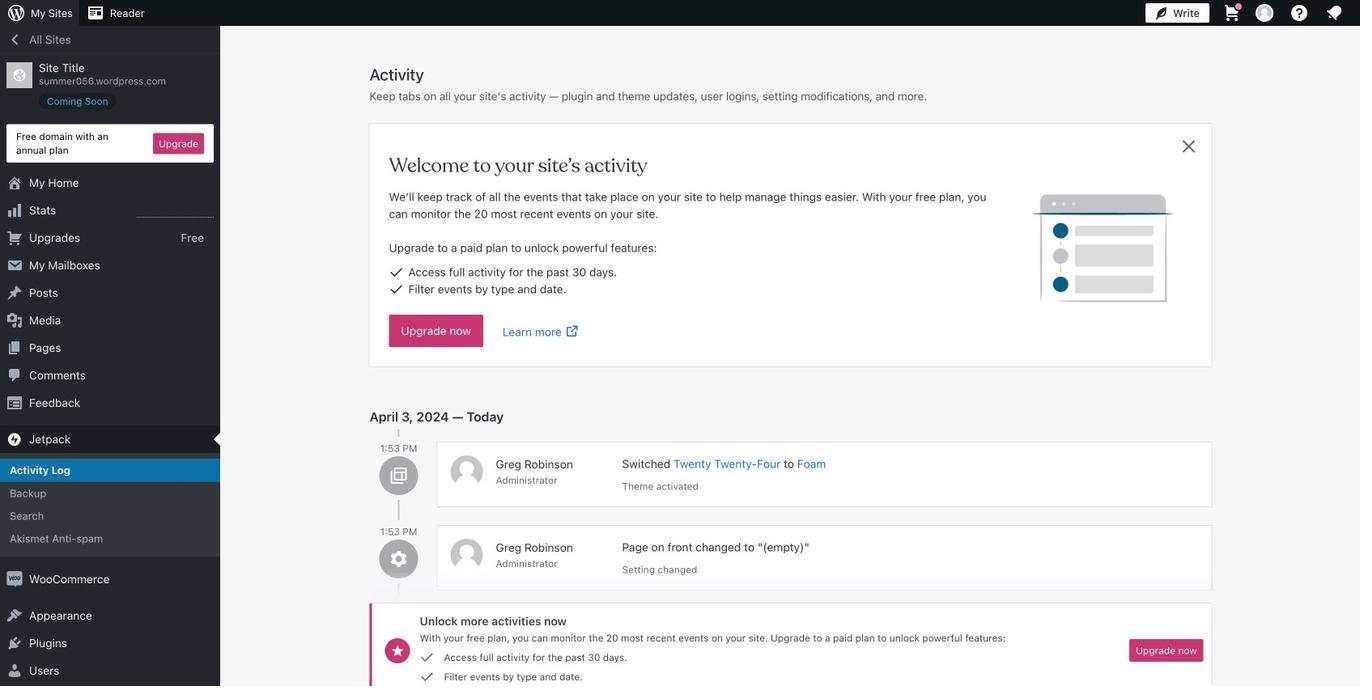 Task type: locate. For each thing, give the bounding box(es) containing it.
a site's activity listed on a vertical timeline. image
[[1015, 184, 1193, 314]]

highest hourly views 0 image
[[137, 207, 214, 218]]

my shopping cart image
[[1223, 3, 1243, 23]]

0 vertical spatial img image
[[6, 432, 23, 448]]

main content
[[370, 64, 1212, 687]]

2 img image from the top
[[6, 572, 23, 588]]

1 img image from the top
[[6, 432, 23, 448]]

1 vertical spatial img image
[[6, 572, 23, 588]]

img image
[[6, 432, 23, 448], [6, 572, 23, 588]]

manage your notifications image
[[1325, 3, 1345, 23]]

my profile image
[[1256, 4, 1274, 22]]

help image
[[1290, 3, 1310, 23]]



Task type: vqa. For each thing, say whether or not it's contained in the screenshot.
A Cheerful Wordpress Blogging Theme Dedicated To All Things Homemade And Delightful. image
no



Task type: describe. For each thing, give the bounding box(es) containing it.
dismiss image
[[1180, 137, 1199, 156]]



